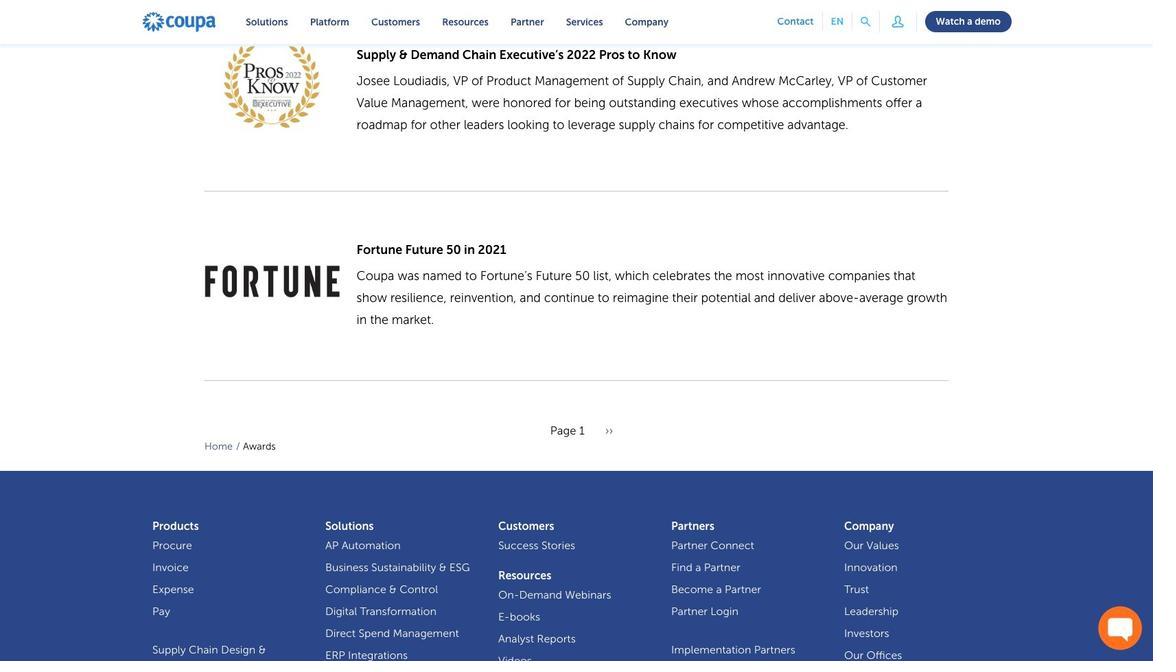 Task type: locate. For each thing, give the bounding box(es) containing it.
home image
[[141, 11, 217, 33]]

fortune future 50 in 2021 image
[[205, 265, 340, 298]]

platform_user_centric image
[[888, 11, 908, 31]]



Task type: vqa. For each thing, say whether or not it's contained in the screenshot.
supply & demand chain executive's 2022 pros to know Image at the left top of the page
yes



Task type: describe. For each thing, give the bounding box(es) containing it.
supply & demand chain executive's 2022 pros to know image
[[206, 32, 339, 141]]

mag glass image
[[861, 17, 871, 27]]



